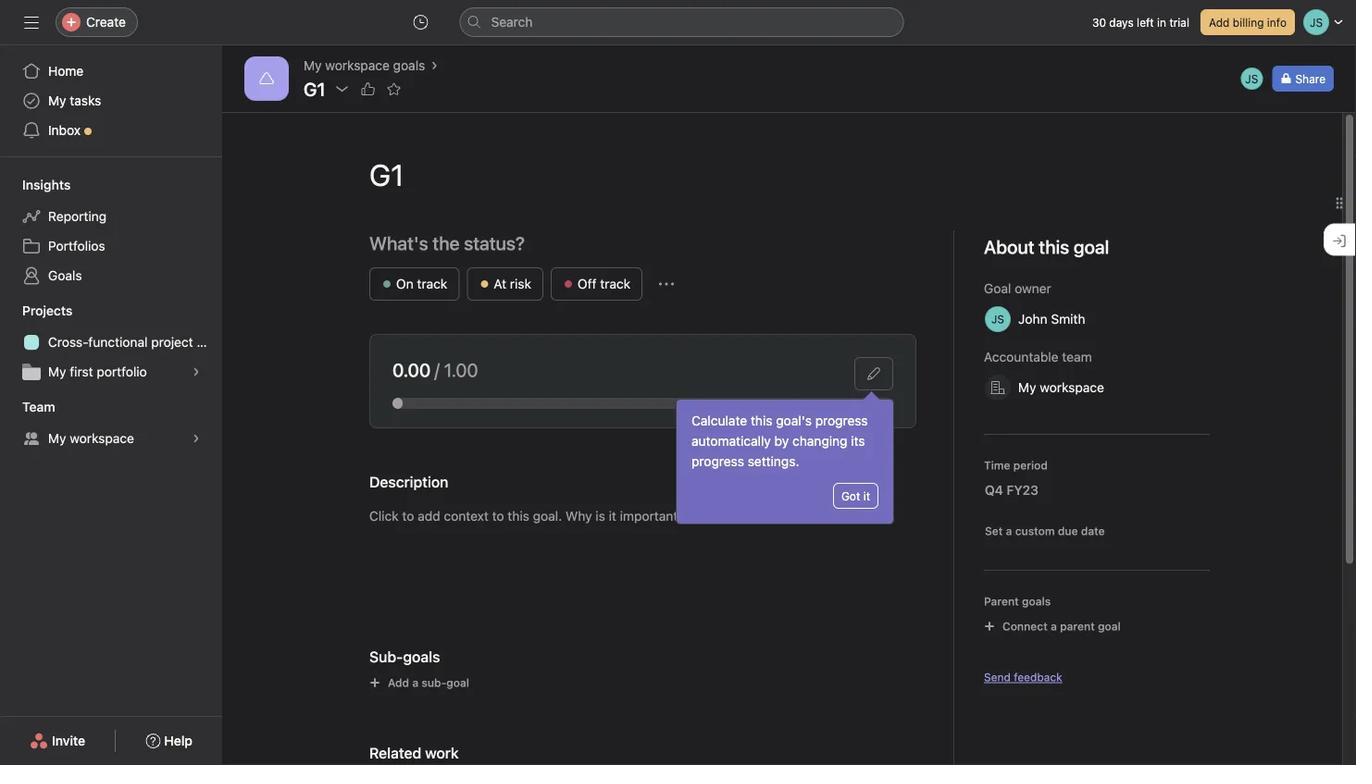 Task type: describe. For each thing, give the bounding box(es) containing it.
my workspace link
[[11, 424, 211, 454]]

changing
[[793, 434, 848, 449]]

team
[[22, 400, 55, 415]]

calculate this goal's progress automatically by changing its progress settings. tooltip
[[677, 395, 894, 524]]

share
[[1296, 72, 1326, 85]]

functional
[[88, 335, 148, 350]]

send feedback
[[984, 671, 1063, 684]]

q4
[[985, 483, 1004, 498]]

workspace for my workspace "link"
[[70, 431, 134, 446]]

john smith
[[1019, 312, 1086, 327]]

john smith button
[[977, 303, 1116, 336]]

insights button
[[0, 176, 71, 194]]

sub-
[[370, 649, 403, 666]]

owner
[[1015, 281, 1052, 296]]

inbox link
[[11, 116, 211, 145]]

0 likes. click to like this task image
[[361, 81, 376, 96]]

cross-functional project plan link
[[11, 328, 222, 357]]

workspace for my workspace dropdown button
[[1040, 380, 1105, 395]]

Goal name text field
[[355, 142, 1210, 208]]

see details, my first portfolio image
[[191, 367, 202, 378]]

send
[[984, 671, 1011, 684]]

left
[[1137, 16, 1155, 29]]

1.00
[[444, 359, 478, 381]]

help button
[[134, 725, 205, 758]]

a inside button
[[1006, 525, 1013, 538]]

accountable
[[984, 350, 1059, 365]]

projects button
[[0, 302, 73, 320]]

q4 fy23
[[985, 483, 1039, 498]]

set a custom due date button
[[981, 522, 1110, 541]]

parent goals
[[984, 595, 1051, 608]]

at risk button
[[467, 268, 544, 301]]

add a sub-goal
[[388, 677, 470, 690]]

my workspace goals
[[304, 58, 425, 73]]

calculate
[[692, 414, 748, 429]]

this goal
[[1039, 236, 1110, 258]]

got
[[842, 490, 861, 503]]

settings.
[[748, 454, 800, 470]]

add for add billing info
[[1209, 16, 1230, 29]]

0 vertical spatial goals
[[393, 58, 425, 73]]

global element
[[0, 45, 222, 157]]

what's
[[370, 232, 428, 254]]

in
[[1158, 16, 1167, 29]]

date
[[1082, 525, 1105, 538]]

risk
[[510, 276, 532, 292]]

1 horizontal spatial workspace
[[325, 58, 390, 73]]

period
[[1014, 459, 1048, 472]]

at risk
[[494, 276, 532, 292]]

set a custom due date
[[985, 525, 1105, 538]]

at
[[494, 276, 507, 292]]

my for my workspace "link"
[[48, 431, 66, 446]]

my for my first portfolio 'link'
[[48, 364, 66, 380]]

see details, my workspace image
[[191, 433, 202, 445]]

add billing info
[[1209, 16, 1287, 29]]

0.00 / 1.00
[[393, 359, 478, 381]]

add billing info button
[[1201, 9, 1296, 35]]

help
[[164, 734, 193, 749]]

portfolios link
[[11, 232, 211, 261]]

30
[[1093, 16, 1107, 29]]

0 vertical spatial progress
[[816, 414, 868, 429]]

goals for description
[[403, 649, 440, 666]]

share button
[[1273, 66, 1335, 92]]

by
[[775, 434, 789, 449]]

portfolios
[[48, 238, 105, 254]]

add a sub-goal button
[[361, 670, 478, 696]]

on track
[[396, 276, 448, 292]]

the status?
[[433, 232, 525, 254]]

search
[[491, 14, 533, 30]]

my first portfolio
[[48, 364, 147, 380]]

goal's
[[776, 414, 812, 429]]

add to starred image
[[387, 81, 401, 96]]

got it button
[[833, 483, 879, 509]]

goals for time period
[[1022, 595, 1051, 608]]

history image
[[414, 15, 428, 30]]

on
[[396, 276, 414, 292]]

goals link
[[11, 261, 211, 291]]

goal
[[984, 281, 1012, 296]]

my workspace for my workspace "link"
[[48, 431, 134, 446]]

its
[[851, 434, 866, 449]]

about
[[984, 236, 1035, 258]]

info
[[1268, 16, 1287, 29]]

q4 fy23 button
[[973, 474, 1070, 508]]

insights
[[22, 177, 71, 193]]

my tasks link
[[11, 86, 211, 116]]

calculate this goal's progress automatically by changing its progress settings.
[[692, 414, 868, 470]]



Task type: locate. For each thing, give the bounding box(es) containing it.
fy23
[[1007, 483, 1039, 498]]

1 horizontal spatial add
[[1209, 16, 1230, 29]]

insights element
[[0, 169, 222, 294]]

a inside button
[[412, 677, 419, 690]]

0 vertical spatial workspace
[[325, 58, 390, 73]]

goals up the connect
[[1022, 595, 1051, 608]]

on track button
[[370, 268, 460, 301]]

my workspace button
[[977, 371, 1135, 405]]

inbox
[[48, 123, 81, 138]]

create
[[86, 14, 126, 30]]

my workspace inside dropdown button
[[1019, 380, 1105, 395]]

track
[[417, 276, 448, 292], [600, 276, 631, 292]]

0 vertical spatial goal
[[1098, 620, 1121, 633]]

2 vertical spatial workspace
[[70, 431, 134, 446]]

off track
[[578, 276, 631, 292]]

projects element
[[0, 294, 222, 391]]

show options image
[[335, 81, 350, 96]]

connect
[[1003, 620, 1048, 633]]

parent
[[984, 595, 1019, 608]]

john
[[1019, 312, 1048, 327]]

a right set
[[1006, 525, 1013, 538]]

off
[[578, 276, 597, 292]]

g1
[[304, 78, 325, 100]]

my workspace down team in the left bottom of the page
[[48, 431, 134, 446]]

1 horizontal spatial progress
[[816, 414, 868, 429]]

my left the first
[[48, 364, 66, 380]]

0 horizontal spatial goal
[[447, 677, 470, 690]]

got it
[[842, 490, 871, 503]]

first
[[70, 364, 93, 380]]

create button
[[56, 7, 138, 37]]

my down accountable
[[1019, 380, 1037, 395]]

invite
[[52, 734, 85, 749]]

reporting
[[48, 209, 107, 224]]

accountable team
[[984, 350, 1092, 365]]

goal owner
[[984, 281, 1052, 296]]

goals
[[48, 268, 82, 283]]

goal for sub-goals
[[447, 677, 470, 690]]

js
[[1246, 72, 1259, 85]]

days
[[1110, 16, 1134, 29]]

track right off
[[600, 276, 631, 292]]

1 vertical spatial add
[[388, 677, 409, 690]]

0 horizontal spatial track
[[417, 276, 448, 292]]

off track button
[[551, 268, 643, 301]]

a left parent
[[1051, 620, 1057, 633]]

tasks
[[70, 93, 101, 108]]

cross-functional project plan
[[48, 335, 222, 350]]

billing
[[1233, 16, 1265, 29]]

search button
[[460, 7, 904, 37]]

30 days left in trial
[[1093, 16, 1190, 29]]

2 horizontal spatial a
[[1051, 620, 1057, 633]]

goals up add a sub-goal button at the left bottom
[[403, 649, 440, 666]]

1 horizontal spatial track
[[600, 276, 631, 292]]

custom
[[1016, 525, 1055, 538]]

what's the status?
[[370, 232, 525, 254]]

track for off track
[[600, 276, 631, 292]]

my for my tasks link
[[48, 93, 66, 108]]

track right the on
[[417, 276, 448, 292]]

related work
[[370, 745, 459, 763]]

home link
[[11, 56, 211, 86]]

send feedback link
[[984, 670, 1063, 686]]

add inside button
[[1209, 16, 1230, 29]]

parent
[[1060, 620, 1095, 633]]

project
[[151, 335, 193, 350]]

connect a parent goal
[[1003, 620, 1121, 633]]

description
[[370, 474, 449, 491]]

it
[[864, 490, 871, 503]]

my inside global element
[[48, 93, 66, 108]]

my inside "link"
[[48, 431, 66, 446]]

more actions image
[[659, 277, 674, 292]]

workspace down my first portfolio
[[70, 431, 134, 446]]

my workspace
[[1019, 380, 1105, 395], [48, 431, 134, 446]]

0 horizontal spatial add
[[388, 677, 409, 690]]

this
[[751, 414, 773, 429]]

home
[[48, 63, 84, 79]]

my workspace goals link
[[304, 56, 425, 76]]

trial
[[1170, 16, 1190, 29]]

sub-
[[422, 677, 447, 690]]

projects
[[22, 303, 73, 319]]

goal inside connect a parent goal 'button'
[[1098, 620, 1121, 633]]

1 vertical spatial goal
[[447, 677, 470, 690]]

0 horizontal spatial workspace
[[70, 431, 134, 446]]

sub-goals
[[370, 649, 440, 666]]

workspace down team
[[1040, 380, 1105, 395]]

1 vertical spatial my workspace
[[48, 431, 134, 446]]

my workspace inside "link"
[[48, 431, 134, 446]]

about this goal
[[984, 236, 1110, 258]]

1 vertical spatial goals
[[1022, 595, 1051, 608]]

a inside 'button'
[[1051, 620, 1057, 633]]

my left tasks
[[48, 93, 66, 108]]

my workspace for my workspace dropdown button
[[1019, 380, 1105, 395]]

add for add a sub-goal
[[388, 677, 409, 690]]

my for my workspace dropdown button
[[1019, 380, 1037, 395]]

track for on track
[[417, 276, 448, 292]]

a for sub-goals
[[412, 677, 419, 690]]

my workspace down team
[[1019, 380, 1105, 395]]

workspace inside dropdown button
[[1040, 380, 1105, 395]]

portfolio
[[97, 364, 147, 380]]

goal
[[1098, 620, 1121, 633], [447, 677, 470, 690]]

1 vertical spatial workspace
[[1040, 380, 1105, 395]]

workspace inside "link"
[[70, 431, 134, 446]]

0 horizontal spatial my workspace
[[48, 431, 134, 446]]

1 horizontal spatial goal
[[1098, 620, 1121, 633]]

invite button
[[18, 725, 97, 758]]

automatically
[[692, 434, 771, 449]]

2 track from the left
[[600, 276, 631, 292]]

2 vertical spatial goals
[[403, 649, 440, 666]]

cross-
[[48, 335, 88, 350]]

add inside button
[[388, 677, 409, 690]]

due
[[1058, 525, 1079, 538]]

a left sub-
[[412, 677, 419, 690]]

my inside 'link'
[[48, 364, 66, 380]]

1 horizontal spatial a
[[1006, 525, 1013, 538]]

1 track from the left
[[417, 276, 448, 292]]

0 vertical spatial add
[[1209, 16, 1230, 29]]

1 vertical spatial a
[[1051, 620, 1057, 633]]

goals up add to starred icon
[[393, 58, 425, 73]]

0 vertical spatial a
[[1006, 525, 1013, 538]]

0 vertical spatial my workspace
[[1019, 380, 1105, 395]]

a for parent goals
[[1051, 620, 1057, 633]]

my
[[304, 58, 322, 73], [48, 93, 66, 108], [48, 364, 66, 380], [1019, 380, 1037, 395], [48, 431, 66, 446]]

progress up its
[[816, 414, 868, 429]]

connect a parent goal button
[[976, 614, 1130, 640]]

goal inside add a sub-goal button
[[447, 677, 470, 690]]

progress down automatically
[[692, 454, 745, 470]]

time period
[[984, 459, 1048, 472]]

2 horizontal spatial workspace
[[1040, 380, 1105, 395]]

add left billing
[[1209, 16, 1230, 29]]

workspace up 0 likes. click to like this task icon
[[325, 58, 390, 73]]

/
[[435, 359, 440, 381]]

add down sub-goals
[[388, 677, 409, 690]]

my tasks
[[48, 93, 101, 108]]

2 vertical spatial a
[[412, 677, 419, 690]]

0.00
[[393, 359, 431, 381]]

smith
[[1051, 312, 1086, 327]]

goals
[[393, 58, 425, 73], [1022, 595, 1051, 608], [403, 649, 440, 666]]

hide sidebar image
[[24, 15, 39, 30]]

goal for parent goals
[[1098, 620, 1121, 633]]

team button
[[0, 398, 55, 417]]

my down team in the left bottom of the page
[[48, 431, 66, 446]]

my inside dropdown button
[[1019, 380, 1037, 395]]

search list box
[[460, 7, 904, 37]]

1 vertical spatial progress
[[692, 454, 745, 470]]

teams element
[[0, 391, 222, 457]]

1 horizontal spatial my workspace
[[1019, 380, 1105, 395]]

0 horizontal spatial progress
[[692, 454, 745, 470]]

my up the g1 at the left top
[[304, 58, 322, 73]]

my first portfolio link
[[11, 357, 211, 387]]

0 horizontal spatial a
[[412, 677, 419, 690]]

time
[[984, 459, 1011, 472]]



Task type: vqa. For each thing, say whether or not it's contained in the screenshot.
the Off track button
yes



